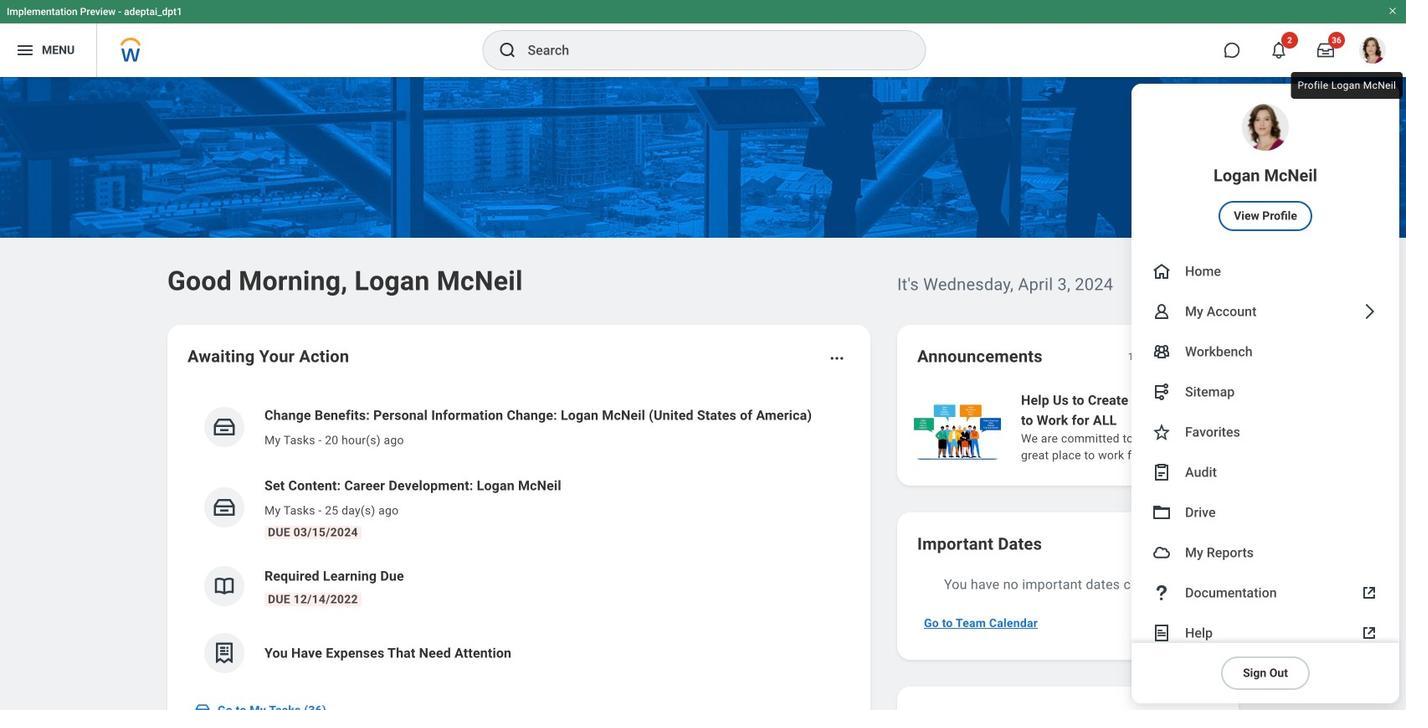 Task type: describe. For each thing, give the bounding box(es) containing it.
0 vertical spatial inbox image
[[212, 415, 237, 440]]

0 horizontal spatial list
[[188, 392, 851, 687]]

avatar image
[[1152, 543, 1172, 563]]

3 menu item from the top
[[1132, 291, 1400, 332]]

related actions image
[[829, 350, 846, 367]]

7 menu item from the top
[[1132, 452, 1400, 492]]

1 menu item from the top
[[1132, 84, 1400, 251]]

6 menu item from the top
[[1132, 412, 1400, 452]]

star image
[[1152, 422, 1172, 442]]

Search Workday  search field
[[528, 32, 891, 69]]

9 menu item from the top
[[1132, 533, 1400, 573]]

0 horizontal spatial inbox image
[[194, 702, 211, 710]]

inbox image
[[212, 495, 237, 520]]

notifications large image
[[1271, 42, 1288, 59]]

11 menu item from the top
[[1132, 613, 1400, 653]]

chevron right small image
[[1197, 348, 1214, 365]]

folder open image
[[1152, 502, 1172, 523]]

search image
[[498, 40, 518, 60]]

inbox large image
[[1318, 42, 1335, 59]]

5 menu item from the top
[[1132, 372, 1400, 412]]



Task type: locate. For each thing, give the bounding box(es) containing it.
chevron left small image
[[1167, 348, 1184, 365]]

inbox image
[[212, 415, 237, 440], [194, 702, 211, 710]]

question image
[[1152, 583, 1172, 603]]

status
[[1128, 350, 1156, 363]]

main content
[[0, 77, 1407, 710]]

paste image
[[1152, 462, 1172, 482]]

1 vertical spatial inbox image
[[194, 702, 211, 710]]

menu item
[[1132, 84, 1400, 251], [1132, 251, 1400, 291], [1132, 291, 1400, 332], [1132, 332, 1400, 372], [1132, 372, 1400, 412], [1132, 412, 1400, 452], [1132, 452, 1400, 492], [1132, 492, 1400, 533], [1132, 533, 1400, 573], [1132, 573, 1400, 613], [1132, 613, 1400, 653]]

2 ext link image from the top
[[1360, 623, 1380, 643]]

1 vertical spatial ext link image
[[1360, 623, 1380, 643]]

endpoints image
[[1152, 382, 1172, 402]]

document image
[[1152, 623, 1172, 643]]

1 ext link image from the top
[[1360, 583, 1380, 603]]

ext link image
[[1360, 583, 1380, 603], [1360, 623, 1380, 643]]

1 horizontal spatial list
[[911, 389, 1407, 466]]

0 vertical spatial ext link image
[[1360, 583, 1380, 603]]

logan mcneil image
[[1360, 37, 1387, 64]]

4 menu item from the top
[[1132, 332, 1400, 372]]

user image
[[1152, 301, 1172, 322]]

list
[[911, 389, 1407, 466], [188, 392, 851, 687]]

justify image
[[15, 40, 35, 60]]

10 menu item from the top
[[1132, 573, 1400, 613]]

tooltip
[[1288, 69, 1407, 102]]

book open image
[[212, 574, 237, 599]]

2 menu item from the top
[[1132, 251, 1400, 291]]

dashboard expenses image
[[212, 641, 237, 666]]

1 horizontal spatial inbox image
[[212, 415, 237, 440]]

ext link image for 1st menu item from the bottom
[[1360, 623, 1380, 643]]

home image
[[1152, 261, 1172, 281]]

contact card matrix manager image
[[1152, 342, 1172, 362]]

chevron right image
[[1360, 301, 1380, 322]]

ext link image for 2nd menu item from the bottom of the page
[[1360, 583, 1380, 603]]

close environment banner image
[[1388, 6, 1398, 16]]

banner
[[0, 0, 1407, 703]]

menu
[[1132, 84, 1400, 703]]

8 menu item from the top
[[1132, 492, 1400, 533]]



Task type: vqa. For each thing, say whether or not it's contained in the screenshot.
second chevron right "icon" from the bottom of the page
no



